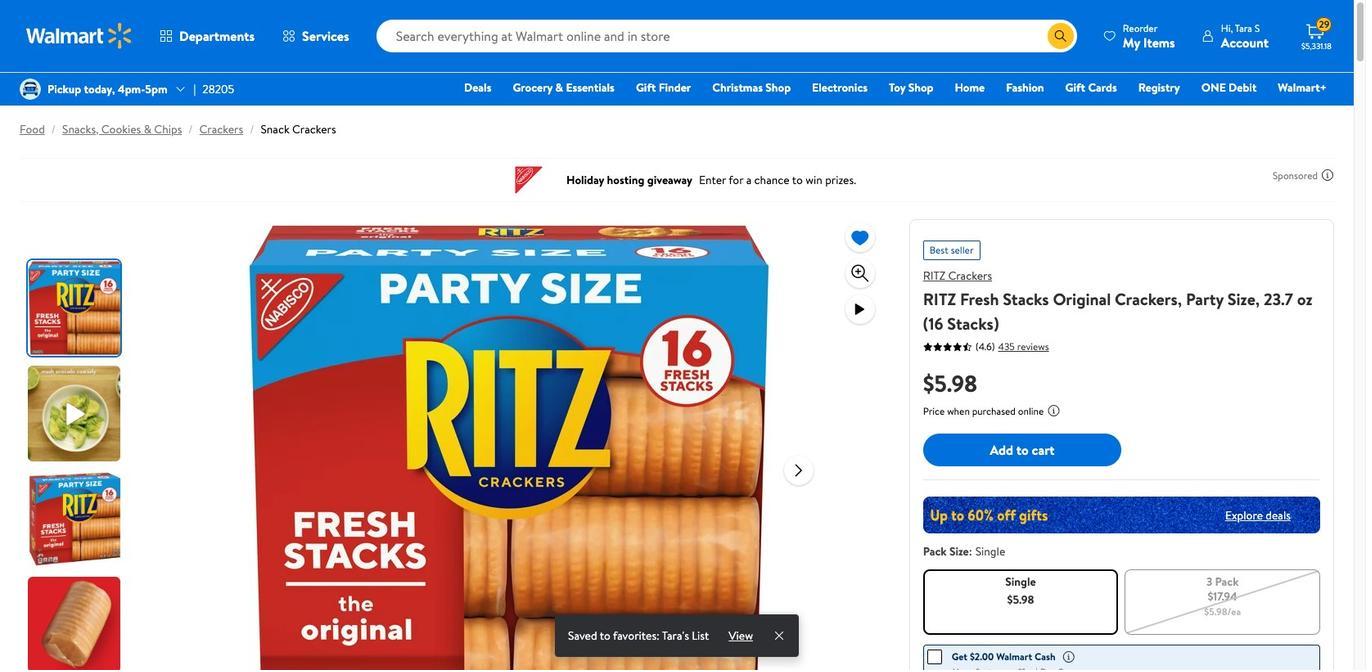 Task type: vqa. For each thing, say whether or not it's contained in the screenshot.
(27 in the right of the page
no



Task type: locate. For each thing, give the bounding box(es) containing it.
walmart+ link
[[1271, 79, 1335, 97]]

legal information image
[[1047, 404, 1061, 418]]

to
[[1017, 441, 1029, 459], [600, 628, 611, 644]]

deals
[[464, 79, 492, 96]]

0 vertical spatial to
[[1017, 441, 1029, 459]]

up to sixty percent off deals. shop now. image
[[923, 497, 1321, 534]]

toy
[[889, 79, 906, 96]]

2 horizontal spatial /
[[250, 121, 254, 138]]

essentials
[[566, 79, 615, 96]]

pack
[[923, 544, 947, 560], [1215, 574, 1239, 590]]

crackers,
[[1115, 288, 1182, 310]]

pickup today, 4pm-5pm
[[47, 81, 167, 97]]

&
[[556, 79, 563, 96], [144, 121, 151, 138]]

$5.98/ea
[[1205, 605, 1241, 619]]

search icon image
[[1054, 29, 1067, 43]]

1 horizontal spatial /
[[189, 121, 193, 138]]

deals
[[1266, 507, 1291, 524]]

s
[[1255, 21, 1260, 35]]

toy shop link
[[882, 79, 941, 97]]

1 vertical spatial to
[[600, 628, 611, 644]]

1 horizontal spatial pack
[[1215, 574, 1239, 590]]

oz
[[1297, 288, 1313, 310]]

0 vertical spatial $5.98
[[923, 368, 978, 400]]

add
[[990, 441, 1014, 459]]

gift cards
[[1066, 79, 1117, 96]]

crackers
[[199, 121, 243, 138], [292, 121, 336, 138], [948, 268, 992, 284]]

single right :
[[976, 544, 1006, 560]]

departments button
[[146, 16, 269, 56]]

pack right 3
[[1215, 574, 1239, 590]]

favorites:
[[613, 628, 660, 644]]

debit
[[1229, 79, 1257, 96]]

Search search field
[[376, 20, 1077, 52]]

$5.98 inside single $5.98
[[1007, 592, 1035, 608]]

/ left snack
[[250, 121, 254, 138]]

$5.98 up walmart at right bottom
[[1007, 592, 1035, 608]]

0 horizontal spatial $5.98
[[923, 368, 978, 400]]

435 reviews link
[[995, 339, 1049, 353]]

& right grocery on the left top
[[556, 79, 563, 96]]

get $2.00 walmart cash
[[952, 650, 1056, 664]]

gift inside "link"
[[1066, 79, 1086, 96]]

ritz fresh stacks original crackers, party size, 23.7 oz (16 stacks) - image 4 of 17 image
[[28, 577, 124, 671]]

explore deals link
[[1219, 501, 1298, 530]]

0 vertical spatial ritz
[[923, 268, 946, 284]]

toy shop
[[889, 79, 934, 96]]

items
[[1144, 33, 1175, 51]]

shop for toy shop
[[909, 79, 934, 96]]

cart
[[1032, 441, 1055, 459]]

crackers inside ritz crackers ritz fresh stacks original crackers, party size, 23.7 oz (16 stacks)
[[948, 268, 992, 284]]

walmart
[[997, 650, 1033, 664]]

best seller
[[930, 243, 974, 257]]

gift
[[636, 79, 656, 96], [1066, 79, 1086, 96]]

1 vertical spatial $5.98
[[1007, 592, 1035, 608]]

2 shop from the left
[[909, 79, 934, 96]]

3 / from the left
[[250, 121, 254, 138]]

view video image
[[850, 300, 870, 319]]

shop right toy at the right of page
[[909, 79, 934, 96]]

ritz crackers ritz fresh stacks original crackers, party size, 23.7 oz (16 stacks)
[[923, 268, 1313, 335]]

pack size : single
[[923, 544, 1006, 560]]

ritz up (16
[[923, 288, 956, 310]]

explore
[[1226, 507, 1263, 524]]

get $2.00 walmart cash walmart plus, element
[[927, 649, 1056, 666]]

1 vertical spatial single
[[1006, 574, 1036, 590]]

grocery & essentials link
[[506, 79, 622, 97]]

pack inside 3 pack $17.94 $5.98/ea
[[1215, 574, 1239, 590]]

gift left cards on the right top
[[1066, 79, 1086, 96]]

services button
[[269, 16, 363, 56]]

ad disclaimer and feedback image
[[1321, 169, 1335, 182]]

0 vertical spatial pack
[[923, 544, 947, 560]]

account
[[1221, 33, 1269, 51]]

to for cart
[[1017, 441, 1029, 459]]

walmart image
[[26, 23, 133, 49]]

0 horizontal spatial gift
[[636, 79, 656, 96]]

close image
[[773, 629, 786, 642]]

1 horizontal spatial shop
[[909, 79, 934, 96]]

2 horizontal spatial crackers
[[948, 268, 992, 284]]

crackers right snack
[[292, 121, 336, 138]]

crackers down 28205
[[199, 121, 243, 138]]

2 gift from the left
[[1066, 79, 1086, 96]]

1 shop from the left
[[766, 79, 791, 96]]

ritz fresh stacks original crackers, party size, 23.7 oz (16 stacks) - image 1 of 17 image
[[28, 260, 124, 356]]

0 horizontal spatial shop
[[766, 79, 791, 96]]

size
[[950, 544, 969, 560]]

get
[[952, 650, 968, 664]]

hi, tara s account
[[1221, 21, 1269, 51]]

to right "saved"
[[600, 628, 611, 644]]

1 gift from the left
[[636, 79, 656, 96]]

show walmart cash details image
[[1062, 651, 1076, 664]]

$5.98 up the when
[[923, 368, 978, 400]]

next media item image
[[789, 461, 809, 480]]

ritz down 'best'
[[923, 268, 946, 284]]

ritz
[[923, 268, 946, 284], [923, 288, 956, 310]]

gift cards link
[[1058, 79, 1125, 97]]

stacks
[[1003, 288, 1049, 310]]

1 horizontal spatial to
[[1017, 441, 1029, 459]]

pack left size
[[923, 544, 947, 560]]

services
[[302, 27, 349, 45]]

0 vertical spatial &
[[556, 79, 563, 96]]

0 horizontal spatial /
[[51, 121, 56, 138]]

best
[[930, 243, 949, 257]]

party
[[1186, 288, 1224, 310]]

stacks)
[[948, 313, 999, 335]]

& left the "chips"
[[144, 121, 151, 138]]

single $5.98
[[1006, 574, 1036, 608]]

shop right christmas at the top
[[766, 79, 791, 96]]

1 horizontal spatial $5.98
[[1007, 592, 1035, 608]]

shop
[[766, 79, 791, 96], [909, 79, 934, 96]]

crackers up the fresh
[[948, 268, 992, 284]]

0 horizontal spatial to
[[600, 628, 611, 644]]

home
[[955, 79, 985, 96]]

29
[[1319, 17, 1330, 31]]

single up walmart at right bottom
[[1006, 574, 1036, 590]]

reorder
[[1123, 21, 1158, 35]]

/ right food link
[[51, 121, 56, 138]]

/ right the "chips"
[[189, 121, 193, 138]]

fashion link
[[999, 79, 1052, 97]]

1 vertical spatial pack
[[1215, 574, 1239, 590]]

to inside button
[[1017, 441, 1029, 459]]

1 horizontal spatial gift
[[1066, 79, 1086, 96]]

grocery & essentials
[[513, 79, 615, 96]]

1 vertical spatial ritz
[[923, 288, 956, 310]]

to left cart
[[1017, 441, 1029, 459]]

gift left finder
[[636, 79, 656, 96]]

2 ritz from the top
[[923, 288, 956, 310]]

christmas
[[713, 79, 763, 96]]

electronics
[[812, 79, 868, 96]]

0 horizontal spatial &
[[144, 121, 151, 138]]

(4.6) 435 reviews
[[976, 339, 1049, 354]]

 image
[[20, 79, 41, 100]]

0 horizontal spatial pack
[[923, 544, 947, 560]]

zoom image modal image
[[850, 264, 870, 283]]

walmart+
[[1278, 79, 1327, 96]]



Task type: describe. For each thing, give the bounding box(es) containing it.
food
[[20, 121, 45, 138]]

:
[[969, 544, 972, 560]]

electronics link
[[805, 79, 875, 97]]

today,
[[84, 81, 115, 97]]

food / snacks, cookies & chips / crackers / snack crackers
[[20, 121, 336, 138]]

saved to favorites: tara's list
[[568, 628, 709, 644]]

list
[[692, 628, 709, 644]]

snack
[[261, 121, 290, 138]]

purchased
[[972, 404, 1016, 418]]

fashion
[[1006, 79, 1044, 96]]

finder
[[659, 79, 691, 96]]

435
[[999, 339, 1015, 353]]

add to cart button
[[923, 434, 1122, 467]]

remove from favorites list, ritz fresh stacks original crackers, party size, 23.7 oz (16 stacks) image
[[850, 227, 870, 248]]

size,
[[1228, 288, 1260, 310]]

home link
[[948, 79, 992, 97]]

grocery
[[513, 79, 553, 96]]

snacks, cookies & chips link
[[62, 121, 182, 138]]

registry
[[1139, 79, 1180, 96]]

ritz fresh stacks original crackers, party size, 23.7 oz (16 stacks) image
[[247, 219, 771, 671]]

gift finder
[[636, 79, 691, 96]]

28205
[[203, 81, 234, 97]]

food link
[[20, 121, 45, 138]]

3 pack $17.94 $5.98/ea
[[1205, 574, 1241, 619]]

0 horizontal spatial crackers
[[199, 121, 243, 138]]

tara's
[[662, 628, 689, 644]]

1 ritz from the top
[[923, 268, 946, 284]]

3
[[1207, 574, 1213, 590]]

ritz crackers link
[[923, 268, 992, 284]]

0 vertical spatial single
[[976, 544, 1006, 560]]

1 horizontal spatial &
[[556, 79, 563, 96]]

departments
[[179, 27, 255, 45]]

$17.94
[[1208, 589, 1238, 605]]

1 vertical spatial &
[[144, 121, 151, 138]]

my
[[1123, 33, 1141, 51]]

view
[[729, 628, 753, 644]]

Get $2.00 Walmart Cash checkbox
[[927, 650, 942, 665]]

view button
[[722, 615, 760, 657]]

one
[[1202, 79, 1226, 96]]

Walmart Site-Wide search field
[[376, 20, 1077, 52]]

1 horizontal spatial crackers
[[292, 121, 336, 138]]

cookies
[[101, 121, 141, 138]]

explore deals
[[1226, 507, 1291, 524]]

gift finder link
[[629, 79, 699, 97]]

cash
[[1035, 650, 1056, 664]]

reorder my items
[[1123, 21, 1175, 51]]

snack crackers link
[[261, 121, 336, 138]]

one debit link
[[1194, 79, 1264, 97]]

seller
[[951, 243, 974, 257]]

ritz fresh stacks original crackers, party size, 23.7 oz (16 stacks) - image 2 of 17 image
[[28, 366, 124, 462]]

23.7
[[1264, 288, 1294, 310]]

5pm
[[145, 81, 167, 97]]

gift for gift finder
[[636, 79, 656, 96]]

online
[[1018, 404, 1044, 418]]

2 / from the left
[[189, 121, 193, 138]]

registry link
[[1131, 79, 1188, 97]]

$2.00
[[970, 650, 994, 664]]

4pm-
[[118, 81, 145, 97]]

hi,
[[1221, 21, 1233, 35]]

deals link
[[457, 79, 499, 97]]

fresh
[[960, 288, 999, 310]]

saved
[[568, 628, 597, 644]]

gift for gift cards
[[1066, 79, 1086, 96]]

price when purchased online
[[923, 404, 1044, 418]]

when
[[947, 404, 970, 418]]

add to cart
[[990, 441, 1055, 459]]

pickup
[[47, 81, 81, 97]]

chips
[[154, 121, 182, 138]]

pack size list
[[920, 567, 1324, 639]]

to for favorites:
[[600, 628, 611, 644]]

$5,331.18
[[1302, 40, 1332, 52]]

ritz fresh stacks original crackers, party size, 23.7 oz (16 stacks) - image 3 of 17 image
[[28, 472, 124, 567]]

sponsored
[[1273, 168, 1318, 182]]

| 28205
[[194, 81, 234, 97]]

tara
[[1235, 21, 1253, 35]]

single inside pack size list
[[1006, 574, 1036, 590]]

original
[[1053, 288, 1111, 310]]

(4.6)
[[976, 340, 995, 354]]

christmas shop
[[713, 79, 791, 96]]

snacks,
[[62, 121, 99, 138]]

crackers link
[[199, 121, 243, 138]]

price
[[923, 404, 945, 418]]

(16
[[923, 313, 944, 335]]

shop for christmas shop
[[766, 79, 791, 96]]

1 / from the left
[[51, 121, 56, 138]]

reviews
[[1017, 339, 1049, 353]]



